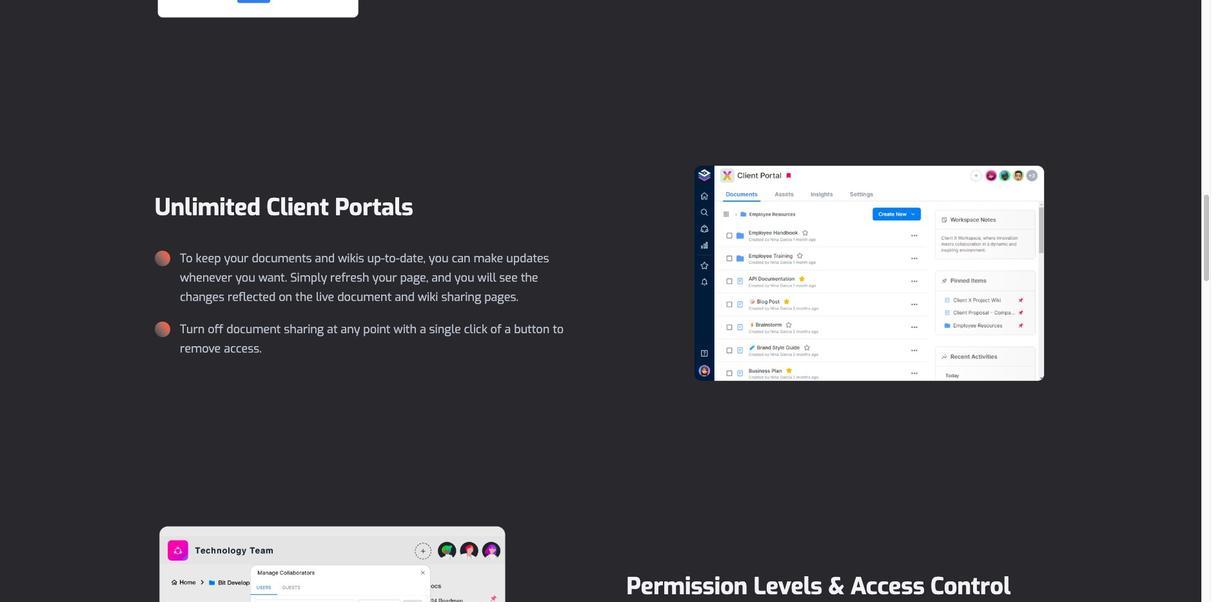Task type: vqa. For each thing, say whether or not it's contained in the screenshot.
the embed
no



Task type: describe. For each thing, give the bounding box(es) containing it.
list containing to keep your documents and wikis up-to-date, you can make updates whenever you want. simply refresh your page, and you will see the changes reflected on the live document and wiki sharing pages.
[[155, 249, 575, 359]]

updates
[[507, 251, 550, 266]]

of
[[491, 322, 502, 337]]

can
[[452, 251, 471, 266]]

live
[[316, 290, 334, 305]]

0 horizontal spatial and
[[315, 251, 335, 266]]

want.
[[259, 270, 287, 286]]

control
[[931, 572, 1011, 603]]

to keep your documents and wikis up-to-date, you can make updates whenever you want. simply refresh your page, and you will see the changes reflected on the live document and wiki sharing pages.
[[180, 251, 550, 305]]

date,
[[400, 251, 426, 266]]

1 vertical spatial the
[[296, 290, 313, 305]]

up-
[[368, 251, 385, 266]]

single
[[429, 322, 461, 337]]

0 horizontal spatial your
[[224, 251, 249, 266]]

with
[[394, 322, 417, 337]]

wiki
[[418, 290, 438, 305]]

access.
[[224, 341, 262, 357]]

to
[[180, 251, 193, 266]]

document inside turn off document sharing at any point with a single click of a button to remove access.
[[227, 322, 281, 337]]

will
[[478, 270, 497, 286]]

simply
[[290, 270, 327, 286]]

portals
[[335, 192, 413, 223]]

2 a from the left
[[505, 322, 511, 337]]

sharing inside to keep your documents and wikis up-to-date, you can make updates whenever you want. simply refresh your page, and you will see the changes reflected on the live document and wiki sharing pages.
[[442, 290, 482, 305]]

sharing inside turn off document sharing at any point with a single click of a button to remove access.
[[284, 322, 324, 337]]

turn off document sharing at any point with a single click of a button to remove access.
[[180, 322, 564, 357]]

wikis
[[338, 251, 364, 266]]

off
[[208, 322, 224, 337]]

1 vertical spatial your
[[373, 270, 397, 286]]

document inside to keep your documents and wikis up-to-date, you can make updates whenever you want. simply refresh your page, and you will see the changes reflected on the live document and wiki sharing pages.
[[338, 290, 392, 305]]

to-
[[385, 251, 400, 266]]

refresh
[[330, 270, 369, 286]]

see
[[500, 270, 518, 286]]



Task type: locate. For each thing, give the bounding box(es) containing it.
point
[[364, 322, 391, 337]]

0 vertical spatial the
[[521, 270, 539, 286]]

click
[[464, 322, 488, 337]]

and
[[315, 251, 335, 266], [432, 270, 452, 286], [395, 290, 415, 305]]

0 horizontal spatial you
[[236, 270, 255, 286]]

a
[[420, 322, 426, 337], [505, 322, 511, 337]]

1 vertical spatial and
[[432, 270, 452, 286]]

page,
[[400, 270, 429, 286]]

1 horizontal spatial and
[[395, 290, 415, 305]]

& access
[[829, 572, 925, 603]]

document
[[338, 290, 392, 305], [227, 322, 281, 337]]

you up reflected
[[236, 270, 255, 286]]

you left 'can'
[[429, 251, 449, 266]]

0 horizontal spatial a
[[420, 322, 426, 337]]

1 a from the left
[[420, 322, 426, 337]]

1 horizontal spatial you
[[429, 251, 449, 266]]

list
[[155, 249, 575, 359]]

document up access.
[[227, 322, 281, 337]]

0 vertical spatial document
[[338, 290, 392, 305]]

0 horizontal spatial document
[[227, 322, 281, 337]]

1 horizontal spatial the
[[521, 270, 539, 286]]

1 horizontal spatial a
[[505, 322, 511, 337]]

button
[[514, 322, 550, 337]]

and down the page,
[[395, 290, 415, 305]]

documents
[[252, 251, 312, 266]]

unlimited client portals
[[155, 192, 413, 223]]

you
[[429, 251, 449, 266], [236, 270, 255, 286], [455, 270, 475, 286]]

your
[[224, 251, 249, 266], [373, 270, 397, 286]]

2 vertical spatial and
[[395, 290, 415, 305]]

2 horizontal spatial and
[[432, 270, 452, 286]]

the down updates
[[521, 270, 539, 286]]

your right keep
[[224, 251, 249, 266]]

0 horizontal spatial the
[[296, 290, 313, 305]]

0 vertical spatial your
[[224, 251, 249, 266]]

permission
[[627, 572, 748, 603]]

document down the refresh
[[338, 290, 392, 305]]

a right of
[[505, 322, 511, 337]]

you down 'can'
[[455, 270, 475, 286]]

0 horizontal spatial sharing
[[284, 322, 324, 337]]

2 horizontal spatial you
[[455, 270, 475, 286]]

the
[[521, 270, 539, 286], [296, 290, 313, 305]]

and up wiki
[[432, 270, 452, 286]]

pages.
[[485, 290, 519, 305]]

unlimited
[[155, 192, 261, 223]]

1 horizontal spatial document
[[338, 290, 392, 305]]

0 vertical spatial sharing
[[442, 290, 482, 305]]

sharing down will
[[442, 290, 482, 305]]

your down to-
[[373, 270, 397, 286]]

to
[[553, 322, 564, 337]]

at
[[327, 322, 338, 337]]

sharing left at
[[284, 322, 324, 337]]

any
[[341, 322, 360, 337]]

make
[[474, 251, 503, 266]]

the right on
[[296, 290, 313, 305]]

keep
[[196, 251, 221, 266]]

levels
[[754, 572, 823, 603]]

0 vertical spatial and
[[315, 251, 335, 266]]

permission levels & access control
[[627, 572, 1011, 603]]

whenever
[[180, 270, 232, 286]]

sharing
[[442, 290, 482, 305], [284, 322, 324, 337]]

1 vertical spatial document
[[227, 322, 281, 337]]

and up the simply
[[315, 251, 335, 266]]

remove
[[180, 341, 221, 357]]

on
[[279, 290, 292, 305]]

1 horizontal spatial sharing
[[442, 290, 482, 305]]

1 vertical spatial sharing
[[284, 322, 324, 337]]

a right with
[[420, 322, 426, 337]]

turn
[[180, 322, 205, 337]]

changes
[[180, 290, 224, 305]]

1 horizontal spatial your
[[373, 270, 397, 286]]

client
[[267, 192, 329, 223]]

reflected
[[228, 290, 276, 305]]



